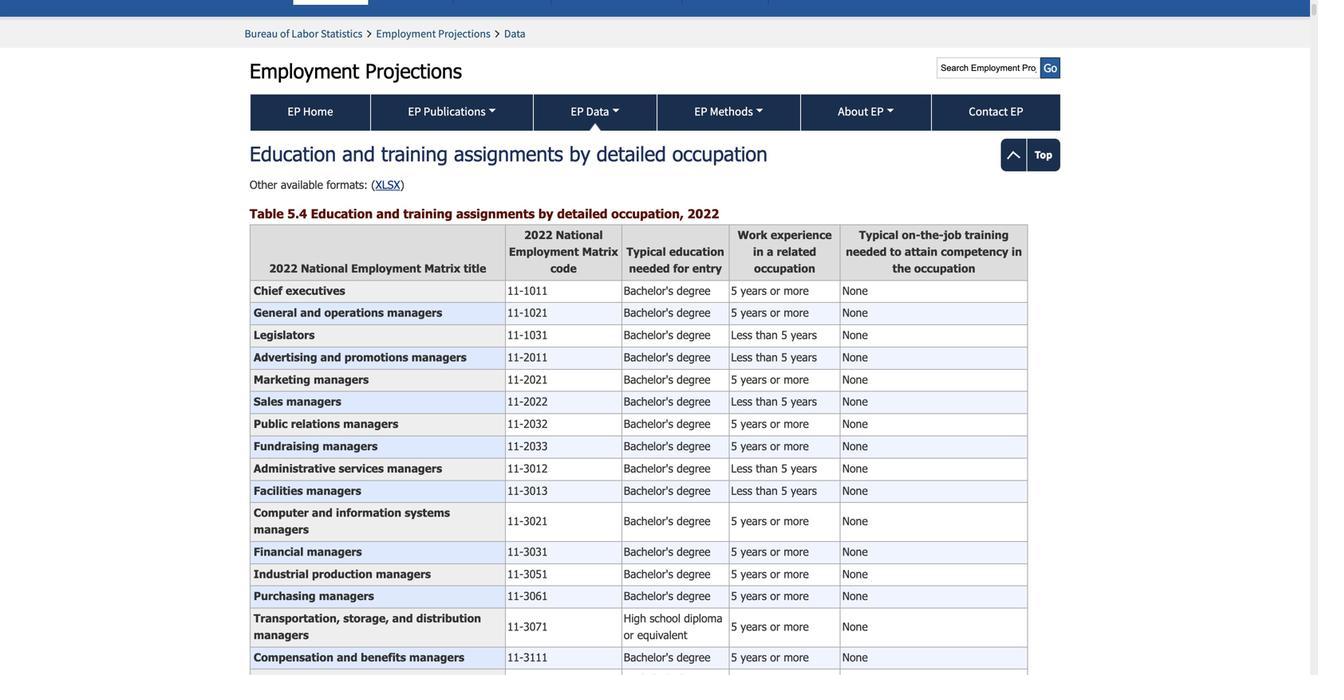 Task type: describe. For each thing, give the bounding box(es) containing it.
operations
[[324, 306, 384, 320]]

bachelor's for 11-3013
[[624, 484, 673, 498]]

3071
[[524, 620, 548, 634]]

menu inside main content
[[250, 94, 1061, 131]]

needed inside typical on-the-job training needed to attain competency in the occupation
[[846, 245, 887, 259]]

marketing managers
[[254, 373, 369, 387]]

national for 2022 national employment matrix title
[[301, 262, 348, 275]]

bachelor's degree for 11-2032
[[624, 417, 711, 431]]

and for information
[[312, 506, 333, 520]]

1011
[[524, 284, 548, 298]]

less for 2022
[[731, 395, 752, 409]]

general
[[254, 306, 297, 320]]

employment inside employment projections heading
[[250, 59, 359, 82]]

2032
[[524, 417, 548, 431]]

bachelor's degree for 11-2033
[[624, 440, 711, 453]]

the
[[893, 262, 911, 275]]

about
[[838, 104, 868, 119]]

5 years or more for 11-3071
[[731, 620, 809, 634]]

and for promotions
[[321, 351, 341, 364]]

public relations managers
[[254, 417, 398, 431]]

bachelor's for 11-1021
[[624, 306, 673, 320]]

managers inside computer and information systems managers
[[254, 523, 309, 537]]

bachelor's for 11-3111
[[624, 651, 673, 665]]

managers inside transportation, storage, and distribution managers
[[254, 629, 309, 642]]

bachelor's degree for 11-2011
[[624, 351, 711, 364]]

bachelor's degree for 11-1021
[[624, 306, 711, 320]]

or for 3071
[[770, 620, 780, 634]]

ep home
[[288, 104, 333, 119]]

(
[[371, 178, 376, 192]]

less than 5 years for 11-3012
[[731, 462, 817, 476]]

formats:
[[327, 178, 368, 192]]

or for 3061
[[770, 590, 780, 603]]

or for 2032
[[770, 417, 780, 431]]

contact ep
[[969, 104, 1024, 119]]

ep for ep methods
[[694, 104, 707, 119]]

11-2032
[[507, 417, 548, 431]]

less for 3012
[[731, 462, 752, 476]]

none for 3051
[[842, 568, 868, 581]]

bachelor's degree for 11-3013
[[624, 484, 711, 498]]

and for benefits
[[337, 651, 358, 665]]

computer and information systems managers
[[254, 506, 450, 537]]

degree for 2011
[[677, 351, 711, 364]]

projections for employment projections link
[[438, 27, 491, 41]]

degree for 3111
[[677, 651, 711, 665]]

none for 3021
[[842, 515, 868, 528]]

purchasing managers
[[254, 590, 374, 603]]

high school diploma or equivalent
[[624, 612, 723, 642]]

industrial
[[254, 568, 309, 581]]

bachelor's degree for 11-2022
[[624, 395, 711, 409]]

ep methods
[[694, 104, 753, 119]]

11-2033
[[507, 440, 548, 453]]

5 years or more for 11-3021
[[731, 515, 809, 528]]

administrative services managers
[[254, 462, 442, 476]]

5 years or more for 11-3061
[[731, 590, 809, 603]]

managers up systems
[[387, 462, 442, 476]]

11- for 3031
[[507, 545, 524, 559]]

in inside 'work experience in a related occupation'
[[753, 245, 764, 259]]

than for 11-2022
[[756, 395, 778, 409]]

bureau of labor statistics
[[245, 27, 363, 41]]

degree for 2033
[[677, 440, 711, 453]]

2022 up education at the right of page
[[687, 206, 719, 221]]

diploma
[[684, 612, 723, 626]]

11- for 3013
[[507, 484, 524, 498]]

ep publications
[[408, 104, 486, 119]]

employment inside 2022 national employment matrix code
[[509, 245, 579, 259]]

11-3071
[[507, 620, 548, 634]]

bachelor's for 11-2021
[[624, 373, 673, 387]]

education and training assignments by detailed occupation
[[250, 142, 768, 166]]

1031
[[524, 328, 548, 342]]

or for 2033
[[770, 440, 780, 453]]

ep for ep data
[[571, 104, 584, 119]]

none for 2022
[[842, 395, 868, 409]]

0 vertical spatial detailed
[[597, 142, 666, 166]]

occupation,
[[611, 206, 684, 221]]

none for 1031
[[842, 328, 868, 342]]

other
[[250, 178, 277, 192]]

bureau
[[245, 27, 278, 41]]

2033
[[524, 440, 548, 453]]

11- for 1011
[[507, 284, 524, 298]]

the-
[[921, 228, 944, 242]]

11- for 2033
[[507, 440, 524, 453]]

transportation,
[[254, 612, 340, 626]]

bachelor's for 11-3051
[[624, 568, 673, 581]]

or for 3111
[[770, 651, 780, 665]]

2022 national employment matrix title
[[269, 262, 486, 275]]

3031
[[524, 545, 548, 559]]

1 vertical spatial detailed
[[557, 206, 608, 221]]

none for 3061
[[842, 590, 868, 603]]

more for 11-2033
[[784, 440, 809, 453]]

more for 11-3051
[[784, 568, 809, 581]]

more for 11-2021
[[784, 373, 809, 387]]

transportation, storage, and distribution managers
[[254, 612, 481, 642]]

than for 11-2011
[[756, 351, 778, 364]]

less than 5 years for 11-2022
[[731, 395, 817, 409]]

distribution
[[416, 612, 481, 626]]

less for 1031
[[731, 328, 752, 342]]

labor
[[292, 27, 319, 41]]

xlsx
[[376, 178, 400, 192]]

about ep link
[[801, 94, 931, 131]]

11-3012
[[507, 462, 548, 476]]

bachelor's for 11-2011
[[624, 351, 673, 364]]

employment up operations
[[351, 262, 421, 275]]

11-1021
[[507, 306, 548, 320]]

more for 11-2032
[[784, 417, 809, 431]]

11-1031
[[507, 328, 548, 342]]

typical education needed for entry
[[627, 245, 724, 275]]

of
[[280, 27, 289, 41]]

bachelor's degree for 11-3012
[[624, 462, 711, 476]]

11-3013
[[507, 484, 548, 498]]

data link
[[504, 27, 526, 41]]

projections for employment projections heading
[[365, 59, 462, 82]]

bachelor's for 11-2033
[[624, 440, 673, 453]]

about ep
[[838, 104, 884, 119]]

promotions
[[345, 351, 408, 364]]

than for 11-3012
[[756, 462, 778, 476]]

11-3061
[[507, 590, 548, 603]]

benefits
[[361, 651, 406, 665]]

2022 inside 2022 national employment matrix code
[[524, 228, 553, 242]]

ep publications link
[[371, 94, 533, 131]]

national for 2022 national employment matrix code
[[556, 228, 603, 242]]

11-3051
[[507, 568, 548, 581]]

11- for 3071
[[507, 620, 524, 634]]

high
[[624, 612, 646, 626]]

school
[[650, 612, 681, 626]]

xlsx link
[[376, 178, 400, 192]]

compensation and benefits managers
[[254, 651, 464, 665]]

employment projections heading
[[250, 56, 462, 86]]

less for 3013
[[731, 484, 752, 498]]

job
[[944, 228, 962, 242]]

degree for 3031
[[677, 545, 711, 559]]

purchasing
[[254, 590, 316, 603]]

ep home link
[[250, 94, 370, 131]]

5 years or more for 11-1011
[[731, 284, 809, 298]]

or for 2021
[[770, 373, 780, 387]]

managers up the production
[[307, 545, 362, 559]]

1 vertical spatial education
[[311, 206, 373, 221]]

degree for 3012
[[677, 462, 711, 476]]

typical on-the-job training needed to attain competency in the occupation
[[846, 228, 1022, 275]]

2022 up chief
[[269, 262, 298, 275]]

employment projections for employment projections link
[[376, 27, 491, 41]]

services
[[339, 462, 384, 476]]

attain
[[905, 245, 938, 259]]

executives
[[286, 284, 345, 298]]

5 years or more for 11-2032
[[731, 417, 809, 431]]

managers down advertising and promotions managers
[[314, 373, 369, 387]]

ep inside 'link'
[[1010, 104, 1024, 119]]

facilities
[[254, 484, 303, 498]]

to
[[890, 245, 902, 259]]

11- for 2021
[[507, 373, 524, 387]]

managers up relations
[[286, 395, 341, 409]]

5 ep from the left
[[871, 104, 884, 119]]

3021
[[524, 515, 548, 528]]

2022 up 2032
[[524, 395, 548, 409]]



Task type: locate. For each thing, give the bounding box(es) containing it.
11-2021
[[507, 373, 548, 387]]

1 vertical spatial data
[[586, 104, 609, 119]]

needed left for
[[629, 262, 670, 275]]

11- up 11-3051
[[507, 545, 524, 559]]

14 bachelor's from the top
[[624, 590, 673, 603]]

1 horizontal spatial matrix
[[582, 245, 618, 259]]

none for 2021
[[842, 373, 868, 387]]

6 degree from the top
[[677, 395, 711, 409]]

on-
[[902, 228, 921, 242]]

more for 11-1021
[[784, 306, 809, 320]]

main content
[[0, 20, 1310, 676]]

contact ep link
[[932, 94, 1061, 131]]

data
[[504, 27, 526, 41], [586, 104, 609, 119]]

3012
[[524, 462, 548, 476]]

11- down 11-3012 at the bottom left of the page
[[507, 484, 524, 498]]

training inside typical on-the-job training needed to attain competency in the occupation
[[965, 228, 1009, 242]]

3 ep from the left
[[571, 104, 584, 119]]

matrix inside 2022 national employment matrix code
[[582, 245, 618, 259]]

bachelor's for 11-3061
[[624, 590, 673, 603]]

4 less from the top
[[731, 462, 752, 476]]

or for 1021
[[770, 306, 780, 320]]

typical inside typical on-the-job training needed to attain competency in the occupation
[[859, 228, 899, 242]]

training down )
[[403, 206, 453, 221]]

bachelor's for 11-2032
[[624, 417, 673, 431]]

managers down "transportation,"
[[254, 629, 309, 642]]

2 11- from the top
[[507, 306, 524, 320]]

1 vertical spatial needed
[[629, 262, 670, 275]]

none for 2032
[[842, 417, 868, 431]]

contact
[[969, 104, 1008, 119]]

none for 3013
[[842, 484, 868, 498]]

none for 2011
[[842, 351, 868, 364]]

projections down employment projections link
[[365, 59, 462, 82]]

16 11- from the top
[[507, 651, 524, 665]]

education
[[669, 245, 724, 259]]

1 vertical spatial assignments
[[456, 206, 535, 221]]

9 more from the top
[[784, 590, 809, 603]]

2022
[[687, 206, 719, 221], [524, 228, 553, 242], [269, 262, 298, 275], [524, 395, 548, 409]]

national inside 2022 national employment matrix code
[[556, 228, 603, 242]]

top link
[[1001, 139, 1061, 171]]

3013
[[524, 484, 548, 498]]

bachelor's degree for 11-1031
[[624, 328, 711, 342]]

2 less than 5 years from the top
[[731, 351, 817, 364]]

11- down "11-3061"
[[507, 620, 524, 634]]

or for 1011
[[770, 284, 780, 298]]

13 bachelor's from the top
[[624, 568, 673, 581]]

training up )
[[381, 142, 448, 166]]

more for 11-3031
[[784, 545, 809, 559]]

computer
[[254, 506, 309, 520]]

less than 5 years for 11-1031
[[731, 328, 817, 342]]

publications
[[424, 104, 486, 119]]

typical inside typical education needed for entry
[[627, 245, 666, 259]]

2 none from the top
[[842, 306, 868, 320]]

bachelor's degree for 11-3111
[[624, 651, 711, 665]]

menu containing ep home
[[250, 94, 1061, 131]]

7 none from the top
[[842, 417, 868, 431]]

12 11- from the top
[[507, 545, 524, 559]]

and up formats:
[[342, 142, 375, 166]]

12 bachelor's from the top
[[624, 545, 673, 559]]

public
[[254, 417, 288, 431]]

than for 11-3013
[[756, 484, 778, 498]]

detailed
[[597, 142, 666, 166], [557, 206, 608, 221]]

education
[[250, 142, 336, 166], [311, 206, 373, 221]]

managers up storage,
[[376, 568, 431, 581]]

1 none from the top
[[842, 284, 868, 298]]

0 vertical spatial by
[[569, 142, 590, 166]]

11- for 3012
[[507, 462, 524, 476]]

other available formats: ( xlsx )
[[250, 178, 404, 192]]

9 5 years or more from the top
[[731, 590, 809, 603]]

13 bachelor's degree from the top
[[624, 568, 711, 581]]

1 bachelor's from the top
[[624, 284, 673, 298]]

0 horizontal spatial typical
[[627, 245, 666, 259]]

years
[[741, 284, 767, 298], [741, 306, 767, 320], [791, 328, 817, 342], [791, 351, 817, 364], [741, 373, 767, 387], [791, 395, 817, 409], [741, 417, 767, 431], [741, 440, 767, 453], [791, 462, 817, 476], [791, 484, 817, 498], [741, 515, 767, 528], [741, 545, 767, 559], [741, 568, 767, 581], [741, 590, 767, 603], [741, 620, 767, 634], [741, 651, 767, 665]]

none text field inside main content
[[937, 57, 1041, 78]]

11-2022
[[507, 395, 548, 409]]

2 less from the top
[[731, 351, 752, 364]]

3051
[[524, 568, 548, 581]]

10 bachelor's degree from the top
[[624, 484, 711, 498]]

8 5 years or more from the top
[[731, 568, 809, 581]]

0 horizontal spatial needed
[[629, 262, 670, 275]]

by up 2022 national employment matrix code
[[538, 206, 554, 221]]

national up the code
[[556, 228, 603, 242]]

13 degree from the top
[[677, 568, 711, 581]]

13 11- from the top
[[507, 568, 524, 581]]

entry
[[692, 262, 722, 275]]

11- up 11-1021
[[507, 284, 524, 298]]

1 vertical spatial employment projections
[[250, 59, 462, 82]]

training for needed
[[965, 228, 1009, 242]]

managers down the industrial production managers
[[319, 590, 374, 603]]

employment up employment projections heading
[[376, 27, 436, 41]]

typical down occupation,
[[627, 245, 666, 259]]

less than 5 years
[[731, 328, 817, 342], [731, 351, 817, 364], [731, 395, 817, 409], [731, 462, 817, 476], [731, 484, 817, 498]]

2 bachelor's from the top
[[624, 306, 673, 320]]

or inside high school diploma or equivalent
[[624, 629, 634, 642]]

none for 1021
[[842, 306, 868, 320]]

1 bachelor's degree from the top
[[624, 284, 711, 298]]

needed inside typical education needed for entry
[[629, 262, 670, 275]]

6 bachelor's from the top
[[624, 395, 673, 409]]

degree for 1031
[[677, 328, 711, 342]]

5 bachelor's from the top
[[624, 373, 673, 387]]

0 vertical spatial projections
[[438, 27, 491, 41]]

typical up the to
[[859, 228, 899, 242]]

bachelor's degree
[[624, 284, 711, 298], [624, 306, 711, 320], [624, 328, 711, 342], [624, 351, 711, 364], [624, 373, 711, 387], [624, 395, 711, 409], [624, 417, 711, 431], [624, 440, 711, 453], [624, 462, 711, 476], [624, 484, 711, 498], [624, 515, 711, 528], [624, 545, 711, 559], [624, 568, 711, 581], [624, 590, 711, 603], [624, 651, 711, 665]]

9 none from the top
[[842, 462, 868, 476]]

11- up 11-3012 at the bottom left of the page
[[507, 440, 524, 453]]

bachelor's degree for 11-3061
[[624, 590, 711, 603]]

occupation inside typical on-the-job training needed to attain competency in the occupation
[[914, 262, 976, 275]]

financial
[[254, 545, 304, 559]]

1 horizontal spatial data
[[586, 104, 609, 119]]

5 none from the top
[[842, 373, 868, 387]]

detailed down ep data link
[[597, 142, 666, 166]]

assignments up the table 5.4 education and training assignments by detailed occupation, 2022
[[454, 142, 563, 166]]

3 none from the top
[[842, 328, 868, 342]]

needed left the to
[[846, 245, 887, 259]]

11- for 2022
[[507, 395, 524, 409]]

a
[[767, 245, 774, 259]]

employment projections
[[376, 27, 491, 41], [250, 59, 462, 82]]

less for 2011
[[731, 351, 752, 364]]

5 5 years or more from the top
[[731, 440, 809, 453]]

4 degree from the top
[[677, 351, 711, 364]]

3 bachelor's degree from the top
[[624, 328, 711, 342]]

none for 3031
[[842, 545, 868, 559]]

1 less than 5 years from the top
[[731, 328, 817, 342]]

0 vertical spatial matrix
[[582, 245, 618, 259]]

sales
[[254, 395, 283, 409]]

general and operations managers
[[254, 306, 442, 320]]

2022 national employment matrix code
[[509, 228, 618, 275]]

related
[[777, 245, 816, 259]]

in left a
[[753, 245, 764, 259]]

by down 'ep data'
[[569, 142, 590, 166]]

11-3031
[[507, 545, 548, 559]]

bachelor's for 11-1011
[[624, 284, 673, 298]]

employment down labor
[[250, 59, 359, 82]]

14 none from the top
[[842, 590, 868, 603]]

11- for 3111
[[507, 651, 524, 665]]

chief
[[254, 284, 282, 298]]

6 bachelor's degree from the top
[[624, 395, 711, 409]]

matrix down occupation,
[[582, 245, 618, 259]]

0 horizontal spatial national
[[301, 262, 348, 275]]

1 ep from the left
[[288, 104, 301, 119]]

6 11- from the top
[[507, 395, 524, 409]]

bachelor's degree for 11-3051
[[624, 568, 711, 581]]

0 vertical spatial data
[[504, 27, 526, 41]]

16 none from the top
[[842, 651, 868, 665]]

projections left data link
[[438, 27, 491, 41]]

7 5 years or more from the top
[[731, 545, 809, 559]]

11- up the 11-2033
[[507, 417, 524, 431]]

11- down 11-3051
[[507, 590, 524, 603]]

administrative
[[254, 462, 335, 476]]

ep for ep home
[[288, 104, 301, 119]]

4 than from the top
[[756, 462, 778, 476]]

bachelor's degree for 11-2021
[[624, 373, 711, 387]]

0 horizontal spatial by
[[538, 206, 554, 221]]

training for assignments
[[403, 206, 453, 221]]

2021
[[524, 373, 548, 387]]

employment projections for employment projections heading
[[250, 59, 462, 82]]

and right storage,
[[392, 612, 413, 626]]

employment projections up ep publications at the top left of page
[[376, 27, 491, 41]]

2 degree from the top
[[677, 306, 711, 320]]

experience
[[771, 228, 832, 242]]

production
[[312, 568, 373, 581]]

less than 5 years for 11-2011
[[731, 351, 817, 364]]

managers down 2022 national employment matrix title
[[387, 306, 442, 320]]

11- down the 11-2033
[[507, 462, 524, 476]]

0 horizontal spatial data
[[504, 27, 526, 41]]

None text field
[[937, 57, 1041, 78]]

and inside transportation, storage, and distribution managers
[[392, 612, 413, 626]]

4 bachelor's degree from the top
[[624, 351, 711, 364]]

degree for 2021
[[677, 373, 711, 387]]

1 horizontal spatial needed
[[846, 245, 887, 259]]

none submit inside main content
[[1041, 57, 1061, 78]]

national
[[556, 228, 603, 242], [301, 262, 348, 275]]

in inside typical on-the-job training needed to attain competency in the occupation
[[1012, 245, 1022, 259]]

15 bachelor's degree from the top
[[624, 651, 711, 665]]

10 degree from the top
[[677, 484, 711, 498]]

available
[[281, 178, 323, 192]]

relations
[[291, 417, 340, 431]]

ep methods link
[[657, 94, 800, 131]]

2 vertical spatial training
[[965, 228, 1009, 242]]

7 bachelor's degree from the top
[[624, 417, 711, 431]]

14 11- from the top
[[507, 590, 524, 603]]

0 vertical spatial training
[[381, 142, 448, 166]]

2 bachelor's degree from the top
[[624, 306, 711, 320]]

employment
[[376, 27, 436, 41], [250, 59, 359, 82], [509, 245, 579, 259], [351, 262, 421, 275]]

more for 11-3021
[[784, 515, 809, 528]]

projections
[[438, 27, 491, 41], [365, 59, 462, 82]]

0 horizontal spatial matrix
[[424, 262, 460, 275]]

1 vertical spatial training
[[403, 206, 453, 221]]

1 horizontal spatial national
[[556, 228, 603, 242]]

ep data link
[[534, 94, 657, 131]]

menu
[[250, 94, 1061, 131]]

10 5 years or more from the top
[[731, 620, 809, 634]]

none for 3071
[[842, 620, 868, 634]]

code
[[550, 262, 577, 275]]

11- up 11-2032
[[507, 395, 524, 409]]

occupation inside 'work experience in a related occupation'
[[754, 262, 815, 275]]

managers down distribution at bottom
[[409, 651, 464, 665]]

degree for 3021
[[677, 515, 711, 528]]

11- down 11-2011
[[507, 373, 524, 387]]

11 bachelor's from the top
[[624, 515, 673, 528]]

7 more from the top
[[784, 545, 809, 559]]

occupation down attain at the right top of page
[[914, 262, 976, 275]]

5 years or more for 11-3031
[[731, 545, 809, 559]]

1 11- from the top
[[507, 284, 524, 298]]

9 11- from the top
[[507, 462, 524, 476]]

none for 2033
[[842, 440, 868, 453]]

11- up '11-1031'
[[507, 306, 524, 320]]

bachelor's for 11-2022
[[624, 395, 673, 409]]

typical for education
[[627, 245, 666, 259]]

2 more from the top
[[784, 306, 809, 320]]

bachelor's degree for 11-3021
[[624, 515, 711, 528]]

0 vertical spatial employment projections
[[376, 27, 491, 41]]

2 than from the top
[[756, 351, 778, 364]]

11- down 11-3071
[[507, 651, 524, 665]]

1 vertical spatial by
[[538, 206, 554, 221]]

5 years or more for 11-2033
[[731, 440, 809, 453]]

11- for 3021
[[507, 515, 524, 528]]

equivalent
[[637, 629, 688, 642]]

bachelor's degree for 11-3031
[[624, 545, 711, 559]]

14 degree from the top
[[677, 590, 711, 603]]

training up competency
[[965, 228, 1009, 242]]

11- down 11-1021
[[507, 328, 524, 342]]

occupation down related
[[754, 262, 815, 275]]

3 less from the top
[[731, 395, 752, 409]]

and left the benefits
[[337, 651, 358, 665]]

3 less than 5 years from the top
[[731, 395, 817, 409]]

4 none from the top
[[842, 351, 868, 364]]

0 horizontal spatial in
[[753, 245, 764, 259]]

None submit
[[1041, 57, 1061, 78]]

0 vertical spatial needed
[[846, 245, 887, 259]]

national up executives
[[301, 262, 348, 275]]

12 degree from the top
[[677, 545, 711, 559]]

6 none from the top
[[842, 395, 868, 409]]

degree for 3051
[[677, 568, 711, 581]]

11 11- from the top
[[507, 515, 524, 528]]

degree for 1021
[[677, 306, 711, 320]]

methods
[[710, 104, 753, 119]]

advertising and promotions managers
[[254, 351, 467, 364]]

11- for 3051
[[507, 568, 524, 581]]

matrix for code
[[582, 245, 618, 259]]

occupation down ep methods link
[[672, 142, 768, 166]]

or
[[770, 284, 780, 298], [770, 306, 780, 320], [770, 373, 780, 387], [770, 417, 780, 431], [770, 440, 780, 453], [770, 515, 780, 528], [770, 545, 780, 559], [770, 568, 780, 581], [770, 590, 780, 603], [770, 620, 780, 634], [624, 629, 634, 642], [770, 651, 780, 665]]

1 vertical spatial typical
[[627, 245, 666, 259]]

0 vertical spatial assignments
[[454, 142, 563, 166]]

11- for 1021
[[507, 306, 524, 320]]

6 5 years or more from the top
[[731, 515, 809, 528]]

5 bachelor's degree from the top
[[624, 373, 711, 387]]

11- for 2032
[[507, 417, 524, 431]]

and inside computer and information systems managers
[[312, 506, 333, 520]]

0 vertical spatial education
[[250, 142, 336, 166]]

storage,
[[343, 612, 389, 626]]

more for 11-1011
[[784, 284, 809, 298]]

11 degree from the top
[[677, 515, 711, 528]]

8 11- from the top
[[507, 440, 524, 453]]

top
[[1035, 148, 1053, 162]]

15 11- from the top
[[507, 620, 524, 634]]

0 vertical spatial typical
[[859, 228, 899, 242]]

5.4
[[287, 206, 307, 221]]

15 degree from the top
[[677, 651, 711, 665]]

4 11- from the top
[[507, 351, 524, 364]]

9 bachelor's degree from the top
[[624, 462, 711, 476]]

13 none from the top
[[842, 568, 868, 581]]

ep for ep publications
[[408, 104, 421, 119]]

fundraising managers
[[254, 440, 378, 453]]

projections inside heading
[[365, 59, 462, 82]]

than for 11-1031
[[756, 328, 778, 342]]

4 less than 5 years from the top
[[731, 462, 817, 476]]

8 more from the top
[[784, 568, 809, 581]]

11-1011
[[507, 284, 548, 298]]

5 less than 5 years from the top
[[731, 484, 817, 498]]

more for 11-3071
[[784, 620, 809, 634]]

1 horizontal spatial in
[[1012, 245, 1022, 259]]

1 vertical spatial matrix
[[424, 262, 460, 275]]

or for 3031
[[770, 545, 780, 559]]

10 none from the top
[[842, 484, 868, 498]]

11-3111
[[507, 651, 548, 665]]

1 horizontal spatial typical
[[859, 228, 899, 242]]

1 than from the top
[[756, 328, 778, 342]]

4 bachelor's from the top
[[624, 351, 673, 364]]

bachelor's degree for 11-1011
[[624, 284, 711, 298]]

1 degree from the top
[[677, 284, 711, 298]]

managers up services
[[343, 417, 398, 431]]

11-
[[507, 284, 524, 298], [507, 306, 524, 320], [507, 328, 524, 342], [507, 351, 524, 364], [507, 373, 524, 387], [507, 395, 524, 409], [507, 417, 524, 431], [507, 440, 524, 453], [507, 462, 524, 476], [507, 484, 524, 498], [507, 515, 524, 528], [507, 545, 524, 559], [507, 568, 524, 581], [507, 590, 524, 603], [507, 620, 524, 634], [507, 651, 524, 665]]

3 more from the top
[[784, 373, 809, 387]]

8 none from the top
[[842, 440, 868, 453]]

competency
[[941, 245, 1009, 259]]

main content containing employment projections
[[0, 20, 1310, 676]]

11- down the 11-3031
[[507, 568, 524, 581]]

4 more from the top
[[784, 417, 809, 431]]

and up marketing managers
[[321, 351, 341, 364]]

employment up the code
[[509, 245, 579, 259]]

facilities managers
[[254, 484, 361, 498]]

ep data
[[571, 104, 609, 119]]

none for 3012
[[842, 462, 868, 476]]

and down executives
[[300, 306, 321, 320]]

degree
[[677, 284, 711, 298], [677, 306, 711, 320], [677, 328, 711, 342], [677, 351, 711, 364], [677, 373, 711, 387], [677, 395, 711, 409], [677, 417, 711, 431], [677, 440, 711, 453], [677, 462, 711, 476], [677, 484, 711, 498], [677, 515, 711, 528], [677, 545, 711, 559], [677, 568, 711, 581], [677, 590, 711, 603], [677, 651, 711, 665]]

work experience in a related occupation
[[738, 228, 832, 275]]

8 bachelor's degree from the top
[[624, 440, 711, 453]]

12 none from the top
[[842, 545, 868, 559]]

11- for 3061
[[507, 590, 524, 603]]

12 bachelor's degree from the top
[[624, 545, 711, 559]]

degree for 2022
[[677, 395, 711, 409]]

3 11- from the top
[[507, 328, 524, 342]]

1 in from the left
[[753, 245, 764, 259]]

managers down computer
[[254, 523, 309, 537]]

detailed up 2022 national employment matrix code
[[557, 206, 608, 221]]

1 horizontal spatial by
[[569, 142, 590, 166]]

6 more from the top
[[784, 515, 809, 528]]

typical for on-
[[859, 228, 899, 242]]

bachelor's for 11-3012
[[624, 462, 673, 476]]

and for training
[[342, 142, 375, 166]]

financial managers
[[254, 545, 362, 559]]

14 bachelor's degree from the top
[[624, 590, 711, 603]]

occupation
[[672, 142, 768, 166], [754, 262, 815, 275], [914, 262, 976, 275]]

education down formats:
[[311, 206, 373, 221]]

5 years or more for 11-3111
[[731, 651, 809, 665]]

matrix left the title
[[424, 262, 460, 275]]

2 5 years or more from the top
[[731, 306, 809, 320]]

10 11- from the top
[[507, 484, 524, 498]]

marketing
[[254, 373, 310, 387]]

1 vertical spatial national
[[301, 262, 348, 275]]

9 bachelor's from the top
[[624, 462, 673, 476]]

11- down 11-3013
[[507, 515, 524, 528]]

degree for 2032
[[677, 417, 711, 431]]

10 bachelor's from the top
[[624, 484, 673, 498]]

work
[[738, 228, 767, 242]]

less
[[731, 328, 752, 342], [731, 351, 752, 364], [731, 395, 752, 409], [731, 462, 752, 476], [731, 484, 752, 498]]

2011
[[524, 351, 548, 364]]

4 ep from the left
[[694, 104, 707, 119]]

5 than from the top
[[756, 484, 778, 498]]

1 vertical spatial projections
[[365, 59, 462, 82]]

education up available
[[250, 142, 336, 166]]

matrix
[[582, 245, 618, 259], [424, 262, 460, 275]]

managers up administrative services managers in the bottom of the page
[[323, 440, 378, 453]]

row header inside main content
[[250, 670, 505, 676]]

7 degree from the top
[[677, 417, 711, 431]]

none for 1011
[[842, 284, 868, 298]]

managers
[[387, 306, 442, 320], [412, 351, 467, 364], [314, 373, 369, 387], [286, 395, 341, 409], [343, 417, 398, 431], [323, 440, 378, 453], [387, 462, 442, 476], [306, 484, 361, 498], [254, 523, 309, 537], [307, 545, 362, 559], [376, 568, 431, 581], [319, 590, 374, 603], [254, 629, 309, 642], [409, 651, 464, 665]]

sales managers
[[254, 395, 341, 409]]

2022 up the code
[[524, 228, 553, 242]]

home
[[303, 104, 333, 119]]

5 years or more for 11-2021
[[731, 373, 809, 387]]

bachelor's for 11-3031
[[624, 545, 673, 559]]

for
[[673, 262, 689, 275]]

and down xlsx
[[376, 206, 400, 221]]

degree for 3013
[[677, 484, 711, 498]]

assignments up the title
[[456, 206, 535, 221]]

table
[[250, 206, 284, 221]]

4 5 years or more from the top
[[731, 417, 809, 431]]

0 vertical spatial national
[[556, 228, 603, 242]]

or for 3051
[[770, 568, 780, 581]]

2 in from the left
[[1012, 245, 1022, 259]]

and down facilities managers
[[312, 506, 333, 520]]

employment projections down statistics
[[250, 59, 462, 82]]

assignments
[[454, 142, 563, 166], [456, 206, 535, 221]]

or for 3021
[[770, 515, 780, 528]]

10 more from the top
[[784, 620, 809, 634]]

degree for 1011
[[677, 284, 711, 298]]

row header
[[250, 670, 505, 676]]

11- up 11-2021
[[507, 351, 524, 364]]

11 bachelor's degree from the top
[[624, 515, 711, 528]]

5 less from the top
[[731, 484, 752, 498]]

11-2011
[[507, 351, 548, 364]]

bachelor's for 11-1031
[[624, 328, 673, 342]]

bachelor's for 11-3021
[[624, 515, 673, 528]]

11- for 2011
[[507, 351, 524, 364]]

managers right promotions
[[412, 351, 467, 364]]

5 years or more for 11-1021
[[731, 306, 809, 320]]

managers down administrative services managers in the bottom of the page
[[306, 484, 361, 498]]

9 degree from the top
[[677, 462, 711, 476]]

in right competency
[[1012, 245, 1022, 259]]



Task type: vqa. For each thing, say whether or not it's contained in the screenshot.
25.6
no



